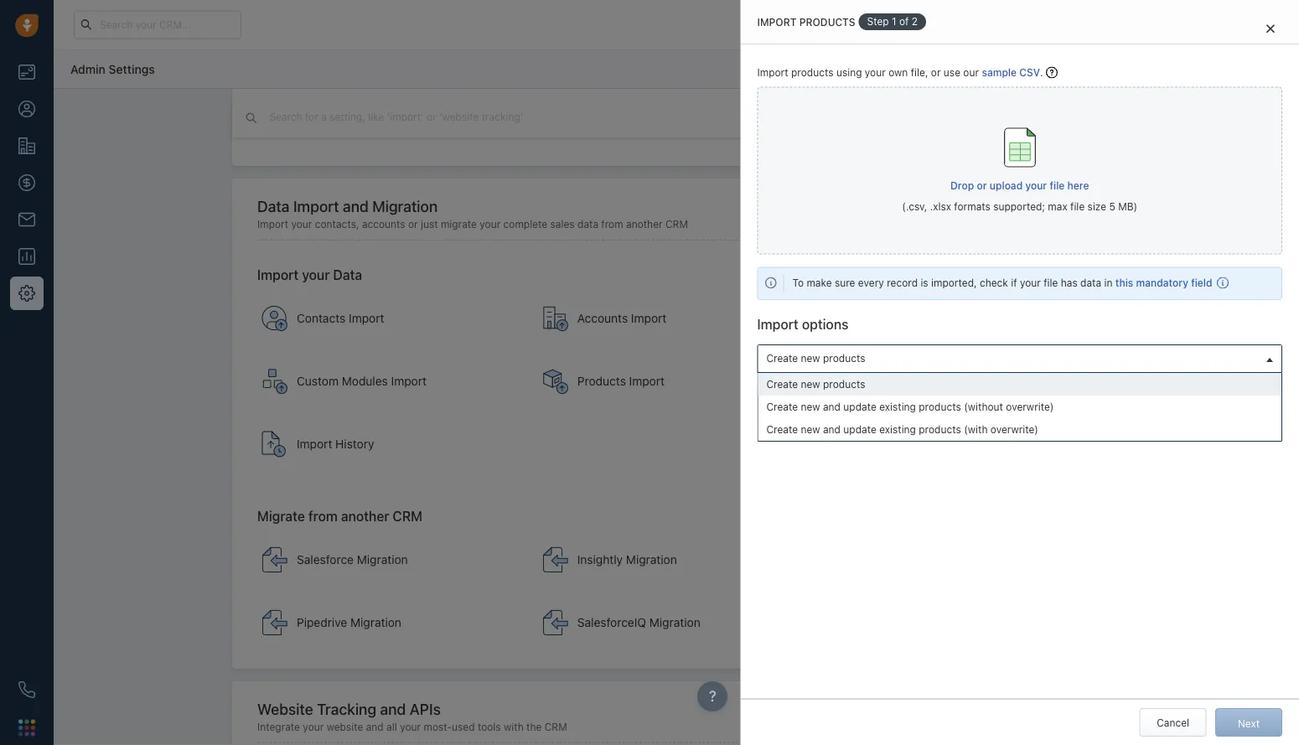 Task type: locate. For each thing, give the bounding box(es) containing it.
another right sales
[[626, 219, 663, 230]]

create new products inside option
[[767, 378, 866, 390]]

2 create from the top
[[767, 378, 798, 390]]

size
[[1088, 201, 1107, 213]]

0 vertical spatial file
[[1050, 179, 1065, 191]]

file
[[1050, 179, 1065, 191], [1071, 201, 1085, 213], [1044, 277, 1058, 289]]

new inside option
[[801, 401, 820, 413]]

1 vertical spatial create new products
[[767, 378, 866, 390]]

1 vertical spatial or
[[977, 179, 987, 191]]

new inside dropdown button
[[801, 352, 820, 364]]

1 horizontal spatial from
[[601, 219, 623, 230]]

and inside 'data import and migration import your contacts, accounts or just migrate your complete sales data from another crm'
[[343, 198, 369, 216]]

new inside option
[[801, 378, 820, 390]]

create new products up import your users using csv or xlsx files (sample csv available) image
[[767, 352, 866, 364]]

1 horizontal spatial in
[[1105, 277, 1113, 289]]

use
[[944, 67, 961, 78]]

2 horizontal spatial or
[[977, 179, 987, 191]]

users
[[858, 375, 889, 389]]

apis
[[410, 700, 441, 718]]

import options
[[757, 316, 849, 332]]

announcements link
[[253, 91, 527, 150]]

import your deals using csv or xlsx files (sample csv available) image
[[823, 306, 850, 332]]

0 vertical spatial in
[[907, 19, 915, 30]]

products
[[577, 375, 626, 389]]

0 vertical spatial data
[[578, 219, 599, 230]]

in inside import options dialog
[[1105, 277, 1113, 289]]

matching
[[936, 385, 980, 396]]

overwrite) down create new and update existing products (without overwrite) option
[[991, 424, 1039, 435]]

4 new from the top
[[801, 424, 820, 435]]

data inside import options dialog
[[1081, 277, 1102, 289]]

0 vertical spatial your
[[841, 19, 861, 30]]

update inside option
[[844, 424, 877, 435]]

migration for salesforce migration
[[357, 553, 408, 567]]

or left just
[[408, 219, 418, 230]]

your inside drop or upload your file here button
[[1026, 179, 1047, 191]]

(with
[[964, 424, 988, 435]]

0 vertical spatial another
[[626, 219, 663, 230]]

upload
[[990, 179, 1023, 191]]

0 horizontal spatial your
[[841, 19, 861, 30]]

file left has
[[1044, 277, 1058, 289]]

or left use
[[931, 67, 941, 78]]

migration up accounts
[[372, 198, 438, 216]]

from right sales
[[601, 219, 623, 230]]

migration for salesforceiq migration
[[650, 616, 701, 630]]

crm
[[666, 219, 688, 230], [393, 509, 423, 525], [545, 721, 567, 733]]

create inside option
[[767, 378, 798, 390]]

overwrite) for create new and update existing products (with overwrite)
[[991, 424, 1039, 435]]

has
[[1061, 277, 1078, 289]]

create new products down options
[[767, 378, 866, 390]]

cancel button
[[1140, 708, 1207, 737]]

create new products for create new products dropdown button at the right of page
[[767, 352, 866, 364]]

existing down create new and update existing products (without overwrite)
[[880, 424, 916, 435]]

or right drop
[[977, 179, 987, 191]]

3 new from the top
[[801, 401, 820, 413]]

1
[[892, 16, 897, 27]]

0 horizontal spatial crm
[[393, 509, 423, 525]]

bring all your sales data from salesforceiq using a zip file image
[[542, 610, 569, 637]]

existing
[[880, 401, 916, 413], [880, 424, 916, 435]]

1 create from the top
[[767, 352, 798, 364]]

create new and update existing products (with overwrite)
[[767, 424, 1039, 435]]

salesforceiq migration
[[577, 616, 701, 630]]

step
[[867, 16, 889, 27]]

custom
[[297, 375, 339, 389]]

overwrite) for create new and update existing products (without overwrite)
[[1006, 401, 1054, 413]]

2 new from the top
[[801, 378, 820, 390]]

in left 21
[[907, 19, 915, 30]]

all
[[387, 721, 397, 733]]

0 horizontal spatial data
[[257, 198, 290, 216]]

2 update from the top
[[844, 424, 877, 435]]

sample csv link
[[982, 67, 1040, 78]]

if
[[1011, 277, 1017, 289]]

our
[[964, 67, 979, 78]]

1 horizontal spatial another
[[626, 219, 663, 230]]

tools
[[478, 721, 501, 733]]

0 vertical spatial overwrite)
[[1006, 401, 1054, 413]]

bring all your sales data from salesforce using a zip file image
[[262, 547, 288, 574]]

or inside 'data import and migration import your contacts, accounts or just migrate your complete sales data from another crm'
[[408, 219, 418, 230]]

1 create new products from the top
[[767, 352, 866, 364]]

list box containing create new products
[[758, 373, 1282, 441]]

0 vertical spatial crm
[[666, 219, 688, 230]]

and
[[343, 198, 369, 216], [823, 401, 841, 413], [823, 424, 841, 435], [380, 700, 406, 718], [366, 721, 384, 733]]

here
[[1068, 179, 1089, 191]]

Search your CRM... text field
[[74, 10, 241, 39]]

1 vertical spatial file
[[1071, 201, 1085, 213]]

custom modules import
[[297, 375, 427, 389]]

pipedrive migration
[[297, 616, 402, 630]]

data inside 'data import and migration import your contacts, accounts or just migrate your complete sales data from another crm'
[[578, 219, 599, 230]]

file left size
[[1071, 201, 1085, 213]]

announcements
[[297, 113, 385, 127]]

0 horizontal spatial data
[[578, 219, 599, 230]]

drop
[[951, 179, 974, 191]]

overwrite) inside option
[[1006, 401, 1054, 413]]

0 horizontal spatial from
[[308, 509, 338, 525]]

csv
[[1020, 67, 1040, 78]]

existing inside create new and update existing products (without overwrite) option
[[880, 401, 916, 413]]

new for create new and update existing products (without overwrite) option
[[801, 401, 820, 413]]

crm inside 'data import and migration import your contacts, accounts or just migrate your complete sales data from another crm'
[[666, 219, 688, 230]]

3 create from the top
[[767, 401, 798, 413]]

data
[[578, 219, 599, 230], [1081, 277, 1102, 289]]

migration right the pipedrive
[[350, 616, 402, 630]]

your up contacts
[[302, 267, 330, 283]]

existing inside create new and update existing products (with overwrite) option
[[880, 424, 916, 435]]

insightly
[[577, 553, 623, 567]]

and for create new and update existing products (with overwrite)
[[823, 424, 841, 435]]

new inside option
[[801, 424, 820, 435]]

0 horizontal spatial another
[[341, 509, 389, 525]]

list box inside import options dialog
[[758, 373, 1282, 441]]

users import
[[858, 375, 928, 389]]

create new products for list box containing create new products
[[767, 378, 866, 390]]

1 update from the top
[[844, 401, 877, 413]]

1 horizontal spatial your
[[1020, 277, 1041, 289]]

modules
[[342, 375, 388, 389]]

new
[[801, 352, 820, 364], [801, 378, 820, 390], [801, 401, 820, 413], [801, 424, 820, 435]]

create
[[767, 352, 798, 364], [767, 378, 798, 390], [767, 401, 798, 413], [767, 424, 798, 435]]

data inside 'data import and migration import your contacts, accounts or just migrate your complete sales data from another crm'
[[257, 198, 290, 216]]

1 vertical spatial your
[[1020, 277, 1041, 289]]

1 vertical spatial data
[[1081, 277, 1102, 289]]

your for your trial ends in 21 days
[[841, 19, 861, 30]]

1 vertical spatial from
[[308, 509, 338, 525]]

your inside import options dialog
[[1020, 277, 1041, 289]]

2 vertical spatial crm
[[545, 721, 567, 733]]

migration for pipedrive migration
[[350, 616, 402, 630]]

1 horizontal spatial data
[[1081, 277, 1102, 289]]

file left here
[[1050, 179, 1065, 191]]

products
[[800, 16, 856, 28], [791, 67, 834, 78], [823, 352, 866, 364], [823, 378, 866, 390], [919, 401, 961, 413], [919, 424, 961, 435]]

data up 'import your data'
[[257, 198, 290, 216]]

2 vertical spatial or
[[408, 219, 418, 230]]

1 vertical spatial update
[[844, 424, 877, 435]]

from inside 'data import and migration import your contacts, accounts or just migrate your complete sales data from another crm'
[[601, 219, 623, 230]]

create new products inside dropdown button
[[767, 352, 866, 364]]

migration right salesforceiq
[[650, 616, 701, 630]]

list box
[[758, 373, 1282, 441]]

0 vertical spatial existing
[[880, 401, 916, 413]]

sure
[[835, 277, 856, 289]]

migration inside 'data import and migration import your contacts, accounts or just migrate your complete sales data from another crm'
[[372, 198, 438, 216]]

data
[[257, 198, 290, 216], [333, 267, 362, 283]]

formats
[[954, 201, 991, 213]]

overwrite) inside option
[[991, 424, 1039, 435]]

existing down automatically
[[880, 401, 916, 413]]

1 vertical spatial existing
[[880, 424, 916, 435]]

import your custom modules using csv or xlsx files (sample csv available) image
[[262, 368, 288, 395]]

data up contacts import
[[333, 267, 362, 283]]

file,
[[911, 67, 928, 78]]

phone element
[[10, 673, 44, 707]]

1 vertical spatial another
[[341, 509, 389, 525]]

from right migrate
[[308, 509, 338, 525]]

0 vertical spatial update
[[844, 401, 877, 413]]

freshsales id button
[[980, 381, 1065, 399]]

data right has
[[1081, 277, 1102, 289]]

pipedrive
[[297, 616, 347, 630]]

0 horizontal spatial or
[[408, 219, 418, 230]]

1 vertical spatial data
[[333, 267, 362, 283]]

used
[[452, 721, 475, 733]]

automatically
[[856, 385, 919, 396]]

2 vertical spatial file
[[1044, 277, 1058, 289]]

create new and update existing products (without overwrite)
[[767, 401, 1054, 413]]

to
[[793, 277, 804, 289]]

or
[[931, 67, 941, 78], [977, 179, 987, 191], [408, 219, 418, 230]]

your
[[865, 67, 886, 78], [1026, 179, 1047, 191], [291, 219, 312, 230], [480, 219, 501, 230], [302, 267, 330, 283], [303, 721, 324, 733], [400, 721, 421, 733]]

migration right insightly
[[626, 553, 677, 567]]

2 existing from the top
[[880, 424, 916, 435]]

in left this
[[1105, 277, 1113, 289]]

or inside button
[[977, 179, 987, 191]]

contacts
[[297, 312, 346, 326]]

0 vertical spatial create new products
[[767, 352, 866, 364]]

sample
[[982, 67, 1017, 78]]

your left contacts,
[[291, 219, 312, 230]]

insightly migration
[[577, 553, 677, 567]]

and inside create new and update existing products (with overwrite) option
[[823, 424, 841, 435]]

your left trial
[[841, 19, 861, 30]]

1 horizontal spatial crm
[[545, 721, 567, 733]]

and inside create new and update existing products (without overwrite) option
[[823, 401, 841, 413]]

create inside option
[[767, 401, 798, 413]]

own
[[889, 67, 908, 78]]

create inside option
[[767, 424, 798, 435]]

update
[[844, 401, 877, 413], [844, 424, 877, 435]]

import products using your own file, or use our sample csv .
[[757, 67, 1043, 78]]

2 create new products from the top
[[767, 378, 866, 390]]

and for website tracking and apis integrate your website and all your most-used tools with the crm
[[380, 700, 406, 718]]

4 create from the top
[[767, 424, 798, 435]]

your right if
[[1020, 277, 1041, 289]]

supported;
[[994, 201, 1045, 213]]

2 horizontal spatial crm
[[666, 219, 688, 230]]

0 vertical spatial from
[[601, 219, 623, 230]]

salesforce migration
[[297, 553, 408, 567]]

1 existing from the top
[[880, 401, 916, 413]]

0 vertical spatial or
[[931, 67, 941, 78]]

1 vertical spatial crm
[[393, 509, 423, 525]]

1 horizontal spatial or
[[931, 67, 941, 78]]

products inside dropdown button
[[823, 352, 866, 364]]

max
[[1048, 201, 1068, 213]]

your left the own
[[865, 67, 886, 78]]

1 horizontal spatial data
[[333, 267, 362, 283]]

import your contacts using csv or xlsx files (sample csv available) image
[[262, 306, 288, 332]]

create new products button
[[757, 344, 1283, 373]]

overwrite) down freshsales id 'button'
[[1006, 401, 1054, 413]]

new for create new and update existing products (with overwrite) option
[[801, 424, 820, 435]]

update inside option
[[844, 401, 877, 413]]

1 vertical spatial overwrite)
[[991, 424, 1039, 435]]

migration right salesforce
[[357, 553, 408, 567]]

1 new from the top
[[801, 352, 820, 364]]

0 vertical spatial data
[[257, 198, 290, 216]]

1 vertical spatial in
[[1105, 277, 1113, 289]]

update for create new and update existing products (with overwrite)
[[844, 424, 877, 435]]

data right sales
[[578, 219, 599, 230]]

another up salesforce migration
[[341, 509, 389, 525]]

your up (.csv, .xlsx formats supported; max file size 5 mb)
[[1026, 179, 1047, 191]]

website
[[327, 721, 363, 733]]



Task type: describe. For each thing, give the bounding box(es) containing it.
bring all your sales data from pipedrive using a zip file image
[[262, 610, 288, 637]]

and for data import and migration import your contacts, accounts or just migrate your complete sales data from another crm
[[343, 198, 369, 216]]

every
[[858, 277, 884, 289]]

salesforceiq
[[577, 616, 646, 630]]

admin
[[70, 62, 106, 76]]

drop or upload your file here button
[[951, 171, 1089, 200]]

check
[[980, 277, 1008, 289]]

record
[[887, 277, 918, 289]]

share news with your team without stepping away from the crm image
[[262, 107, 288, 134]]

import products
[[757, 16, 856, 28]]

products import
[[577, 375, 665, 389]]

.
[[1040, 67, 1043, 78]]

new for create new products option
[[801, 378, 820, 390]]

freshsales
[[984, 384, 1037, 396]]

options
[[802, 316, 849, 332]]

mb)
[[1119, 201, 1138, 213]]

imported,
[[931, 277, 977, 289]]

trial
[[864, 19, 881, 30]]

migrate
[[257, 509, 305, 525]]

days
[[930, 19, 951, 30]]

21
[[918, 19, 928, 30]]

existing for (without
[[880, 401, 916, 413]]

to make sure every record is imported, check if
[[793, 277, 1017, 289]]

close image
[[1267, 23, 1275, 33]]

file inside drop or upload your file here button
[[1050, 179, 1065, 191]]

this mandatory field link
[[1116, 277, 1213, 289]]

create new products option
[[758, 373, 1282, 396]]

settings
[[109, 62, 155, 76]]

2
[[912, 16, 918, 27]]

your right migrate
[[480, 219, 501, 230]]

most-
[[424, 721, 452, 733]]

products inside option
[[823, 378, 866, 390]]

migrate
[[441, 219, 477, 230]]

your right all
[[400, 721, 421, 733]]

by
[[922, 385, 933, 396]]

duplicates
[[804, 385, 853, 396]]

create new and update existing products (without overwrite) option
[[758, 396, 1282, 418]]

existing for (with
[[880, 424, 916, 435]]

bring all your sales data from insightly using a zip file image
[[542, 547, 569, 574]]

0 horizontal spatial in
[[907, 19, 915, 30]]

your for your file has data in this mandatory field
[[1020, 277, 1041, 289]]

step 1 of 2
[[867, 16, 918, 27]]

create for create new and update existing products (with overwrite) option
[[767, 424, 798, 435]]

integrate
[[257, 721, 300, 733]]

keep track of every import you've ever done, with record-level details image
[[262, 431, 288, 458]]

accounts import
[[577, 312, 667, 326]]

create for create new and update existing products (without overwrite) option
[[767, 401, 798, 413]]

field
[[1191, 277, 1213, 289]]

using
[[837, 67, 862, 78]]

cancel
[[1157, 717, 1190, 729]]

import your data
[[257, 267, 362, 283]]

contacts,
[[315, 219, 359, 230]]

import your accounts using csv or xlsx files (sample csv available) image
[[542, 306, 569, 332]]

and for create new and update existing products (without overwrite)
[[823, 401, 841, 413]]

migrate from another crm
[[257, 509, 423, 525]]

data import and migration import your contacts, accounts or just migrate your complete sales data from another crm
[[257, 198, 688, 230]]

website
[[257, 700, 313, 718]]

.xlsx
[[930, 201, 952, 213]]

create inside dropdown button
[[767, 352, 798, 364]]

this
[[1116, 277, 1134, 289]]

is
[[921, 277, 929, 289]]

tracking
[[317, 700, 377, 718]]

drop or upload your file here
[[951, 179, 1089, 191]]

create for create new products option
[[767, 378, 798, 390]]

import history link
[[253, 415, 527, 474]]

5
[[1109, 201, 1116, 213]]

crm inside "website tracking and apis integrate your website and all your most-used tools with the crm"
[[545, 721, 567, 733]]

phone image
[[18, 682, 35, 698]]

skip
[[781, 385, 801, 396]]

import your users using csv or xlsx files (sample csv available) image
[[823, 368, 850, 395]]

products inside option
[[919, 424, 961, 435]]

import your products using csv or xlsx files (sample csv available) image
[[542, 368, 569, 395]]

(.csv,
[[902, 201, 927, 213]]

(.csv, .xlsx formats supported; max file size 5 mb)
[[902, 201, 1138, 213]]

contacts import
[[297, 312, 384, 326]]

history
[[335, 438, 374, 451]]

your file has data in this mandatory field
[[1020, 277, 1213, 289]]

create new and update existing products (with overwrite) option
[[758, 418, 1282, 441]]

mandatory
[[1136, 277, 1189, 289]]

just
[[421, 219, 438, 230]]

(without
[[964, 401, 1003, 413]]

update for create new and update existing products (without overwrite)
[[844, 401, 877, 413]]

complete
[[504, 219, 548, 230]]

ends
[[883, 19, 905, 30]]

another inside 'data import and migration import your contacts, accounts or just migrate your complete sales data from another crm'
[[626, 219, 663, 230]]

click to learn how to import image
[[1046, 67, 1058, 78]]

your left "website"
[[303, 721, 324, 733]]

accounts
[[362, 219, 405, 230]]

the
[[527, 721, 542, 733]]

Search for a setting, like 'import' or 'website tracking' text field
[[268, 109, 612, 125]]

salesforce
[[297, 553, 354, 567]]

skip duplicates automatically by matching
[[781, 385, 980, 396]]

website tracking and apis integrate your website and all your most-used tools with the crm
[[257, 700, 567, 733]]

id
[[1039, 384, 1050, 396]]

migration for insightly migration
[[626, 553, 677, 567]]

products inside option
[[919, 401, 961, 413]]

make
[[807, 277, 832, 289]]

import options dialog
[[741, 0, 1299, 745]]

freshworks switcher image
[[18, 720, 35, 736]]

import history
[[297, 438, 374, 451]]

accounts
[[577, 312, 628, 326]]

sales
[[550, 219, 575, 230]]



Task type: vqa. For each thing, say whether or not it's contained in the screenshot.
top "visible"
no



